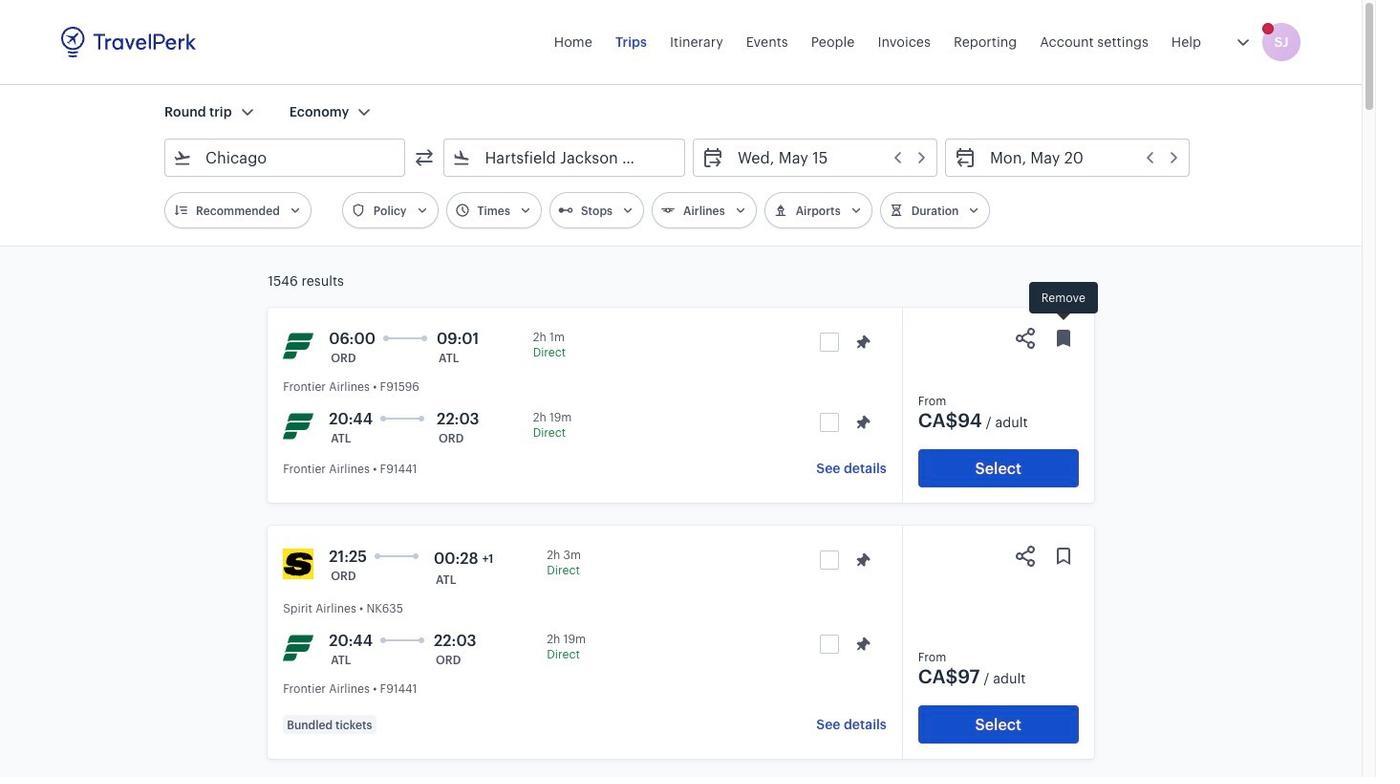 Task type: describe. For each thing, give the bounding box(es) containing it.
2 frontier airlines image from the top
[[283, 411, 314, 442]]

Return field
[[977, 142, 1181, 173]]

spirit airlines image
[[283, 549, 314, 579]]

3 frontier airlines image from the top
[[283, 633, 314, 663]]

Depart field
[[724, 142, 929, 173]]

1 frontier airlines image from the top
[[283, 331, 314, 361]]

From search field
[[192, 142, 380, 173]]



Task type: locate. For each thing, give the bounding box(es) containing it.
frontier airlines image
[[283, 331, 314, 361], [283, 411, 314, 442], [283, 633, 314, 663]]

1 vertical spatial frontier airlines image
[[283, 411, 314, 442]]

0 vertical spatial frontier airlines image
[[283, 331, 314, 361]]

To search field
[[472, 142, 659, 173]]

tooltip
[[1029, 282, 1098, 323]]

2 vertical spatial frontier airlines image
[[283, 633, 314, 663]]



Task type: vqa. For each thing, say whether or not it's contained in the screenshot.
second Frontier Airlines icon from the top of the page
yes



